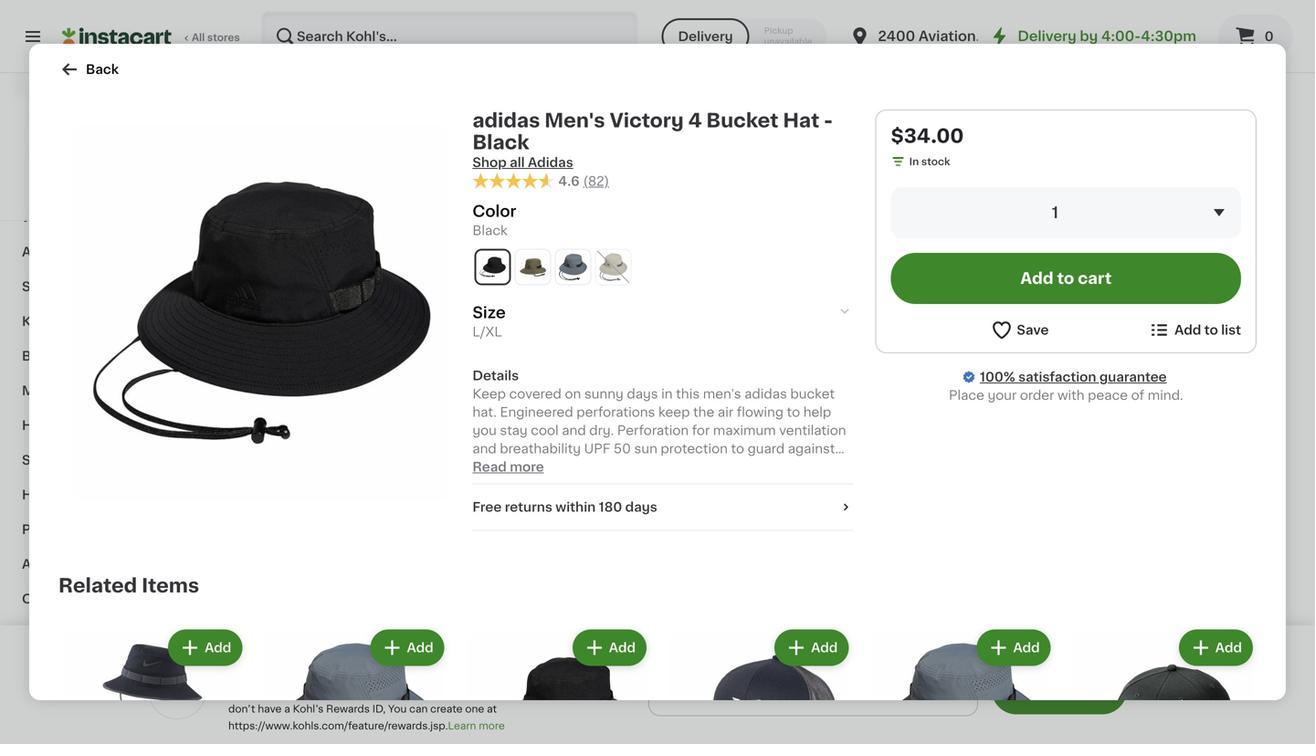 Task type: describe. For each thing, give the bounding box(es) containing it.
99 inside $ 69 99
[[822, 20, 836, 30]]

green
[[857, 445, 897, 458]]

blender
[[526, 43, 576, 56]]

6 00 from the left
[[1161, 385, 1175, 395]]

read
[[473, 461, 507, 474]]

2 $ 26 00 from the left
[[1127, 384, 1175, 403]]

2 horizontal spatial your
[[988, 389, 1017, 402]]

- inside "$ 21 00 $28.00 levi's men's oil cloth ivy cap - black black, s/m, 4 total options"
[[665, 427, 671, 439]]

black inside "$ 21 00 $28.00 levi's men's oil cloth ivy cap - black black, s/m, 4 total options"
[[674, 427, 709, 439]]

related
[[58, 576, 137, 596]]

one inside charcoal, one size, 3 total options
[[496, 461, 518, 471]]

9- for electric
[[347, 43, 361, 56]]

delivery by 4:00-4:30pm
[[1018, 30, 1197, 43]]

00 inside $ 22 00
[[991, 385, 1005, 395]]

cap
[[636, 427, 662, 439]]

$ left mind.
[[1127, 385, 1134, 395]]

prices
[[135, 158, 167, 168]]

00 inside $ 30 00
[[483, 385, 497, 395]]

digit
[[330, 670, 353, 680]]

4 inside the adidas men's victory 4 bucket hat - black
[[411, 408, 419, 421]]

free
[[528, 704, 562, 719]]

$ left delivery button at right
[[617, 20, 624, 30]]

victory for adidas men's victory 4 bucket hat - black
[[361, 408, 407, 421]]

adidas men's victory 4 bucket hat - black shop all adidas
[[473, 111, 833, 169]]

health
[[22, 489, 66, 501]]

2400
[[878, 30, 915, 43]]

4:00-
[[1101, 30, 1141, 43]]

shop link
[[11, 61, 222, 98]]

nutribullet
[[1123, 43, 1189, 56]]

men link
[[11, 374, 222, 408]]

$ inside $ 39 99
[[448, 20, 454, 30]]

rice
[[737, 79, 765, 92]]

100% inside everyday store prices 100% satisfaction guarantee earn with kohl's rewards
[[47, 176, 74, 186]]

129 for instant pot 9-in-1 duo plus programmable electric pressure cooker
[[284, 19, 318, 38]]

sales
[[22, 454, 58, 467]]

$59.99
[[503, 25, 549, 37]]

adidas men's victory 4 bucket hat - black image
[[73, 124, 451, 502]]

home link
[[11, 408, 222, 443]]

99 up the slow
[[660, 20, 674, 30]]

add to cart
[[1021, 271, 1112, 286]]

care for health care
[[69, 489, 100, 501]]

home
[[22, 419, 62, 432]]

adidas for adidas men's victory 4 bucket hat - black shop all adidas
[[473, 111, 540, 130]]

Kohl's Rewards ID text field
[[649, 665, 977, 716]]

6 inside instant pot 9-in-1 duo plus programmable electric pressure cooker silver, 6 qt
[[308, 114, 314, 124]]

0 button
[[1218, 15, 1293, 58]]

next
[[660, 704, 697, 719]]

cloth
[[715, 408, 750, 421]]

pressure for qt
[[326, 79, 382, 92]]

delivery
[[565, 704, 632, 719]]

back button
[[58, 58, 119, 80]]

magazines
[[94, 662, 165, 675]]

treatment tracker modal dialog
[[237, 679, 1315, 744]]

instant for programmable
[[274, 43, 319, 56]]

00 inside $ 34 00
[[313, 385, 327, 395]]

cpt-
[[845, 43, 876, 56]]

hats
[[274, 162, 322, 181]]

delivery for delivery by 4:00-4:30pm
[[1018, 30, 1077, 43]]

color
[[473, 204, 516, 219]]

34
[[284, 384, 311, 403]]

9- for cooker,
[[687, 43, 701, 56]]

rewards left id.
[[389, 670, 432, 680]]

adidas up 4.6
[[528, 156, 573, 169]]

multicolor, 6 qt
[[614, 114, 692, 124]]

$ 22 00
[[957, 384, 1005, 403]]

cuisinart
[[784, 43, 841, 56]]

slow
[[644, 61, 675, 74]]

hat for 26
[[784, 445, 807, 458]]

lt
[[784, 480, 794, 490]]

1 inside 1 field
[[1052, 205, 1059, 221]]

blender,
[[1192, 43, 1245, 56]]

99 up programmable
[[320, 20, 334, 30]]

plus for programmable
[[274, 61, 301, 74]]

- for adidas men's victory 4 bucket hat - black shop all adidas
[[824, 111, 833, 130]]

2 item carousel region from the top
[[274, 528, 1279, 744]]

$ inside $ 69 99
[[787, 20, 794, 30]]

care for personal care
[[83, 523, 114, 536]]

99 inside $ 39 99
[[482, 20, 496, 30]]

you
[[593, 687, 612, 697]]

kohl's inside everyday store prices 100% satisfaction guarantee earn with kohl's rewards
[[97, 194, 128, 204]]

personal care link
[[11, 512, 222, 547]]

shop inside adidas men's victory 4 bucket hat - black shop all adidas
[[473, 156, 507, 169]]

find
[[493, 670, 512, 680]]

everyday
[[55, 158, 103, 168]]

oil
[[695, 408, 712, 421]]

$34.00
[[891, 127, 964, 146]]

1 horizontal spatial your
[[515, 670, 538, 680]]

kohl's right digit
[[355, 670, 386, 680]]

1 vertical spatial you
[[388, 704, 407, 714]]

one
[[465, 704, 484, 714]]

silver,
[[274, 114, 305, 124]]

back
[[86, 63, 119, 76]]

green,
[[796, 480, 831, 490]]

pot for slow
[[662, 43, 684, 56]]

duo for instant pot 9-in-1 duo plus slow cooker, pressure cooker & rice cooker
[[726, 43, 753, 56]]

grey image
[[556, 250, 590, 285]]

3 for baseball
[[852, 427, 860, 439]]

learn more
[[448, 721, 505, 731]]

adidas men's victory 4 bucket hat - black
[[274, 408, 419, 439]]

multicolor,
[[614, 114, 669, 124]]

$ 129 99 for instant pot 9-in-1 duo plus programmable electric pressure cooker
[[278, 19, 334, 38]]

continue button
[[992, 665, 1127, 715]]

1 field
[[891, 187, 1241, 238]]

baby
[[68, 315, 102, 328]]

with inside everyday store prices 100% satisfaction guarantee earn with kohl's rewards
[[72, 194, 94, 204]]

$ 32 99
[[957, 19, 1005, 38]]

free returns within 180 days
[[473, 501, 657, 514]]

slice
[[834, 61, 865, 74]]

(82)
[[583, 175, 609, 188]]

dr
[[979, 30, 996, 43]]

100% satisfaction guarantee link
[[980, 368, 1167, 386]]

men
[[22, 385, 51, 397]]

$ inside $ 79 99
[[1127, 20, 1134, 30]]

1 horizontal spatial cooker
[[614, 98, 660, 111]]

2 6 from the left
[[671, 114, 678, 124]]

options inside "$ 21 00 $28.00 levi's men's oil cloth ivy cap - black black, s/m, 4 total options"
[[710, 444, 749, 454]]

& inside instant pot 9-in-1 duo plus slow cooker, pressure cooker & rice cooker
[[723, 79, 733, 92]]

electronics link
[[11, 617, 222, 651]]

many in stock
[[802, 114, 874, 124]]

4 inside lt green, one size, 4 total options
[[885, 480, 892, 490]]

- for adidas men's victory 4 bucket hat - black
[[349, 427, 354, 439]]

color black
[[473, 204, 516, 237]]

adidas women's influencer 3 baseball hat - silver green
[[784, 408, 918, 458]]

to inside add to cart button
[[1057, 271, 1074, 286]]

$ inside $ 30 00
[[448, 385, 454, 395]]

cooker for &
[[673, 79, 720, 92]]

rewards up https://www.kohls.com/feature/rewards.jsp.
[[326, 704, 370, 714]]

product group containing 22
[[954, 219, 1109, 506]]

satisfaction inside everyday store prices 100% satisfaction guarantee earn with kohl's rewards
[[77, 176, 138, 186]]

options inside lt green, one size, 4 total options
[[784, 494, 823, 504]]

cooker,
[[678, 61, 727, 74]]

women link
[[11, 200, 222, 235]]

black image
[[476, 251, 509, 284]]

0 horizontal spatial can
[[409, 704, 428, 714]]

99 inside $ 32 99
[[991, 20, 1005, 30]]

instant for slow
[[614, 43, 658, 56]]

kohl's right a
[[293, 704, 324, 714]]

in- for slow
[[701, 43, 718, 56]]

get
[[494, 704, 525, 719]]

$ 34 00
[[278, 384, 327, 403]]

4:30pm
[[1141, 30, 1197, 43]]

1 vertical spatial guarantee
[[1100, 371, 1167, 384]]

details
[[473, 370, 519, 382]]

0 vertical spatial kohl's logo image
[[99, 95, 134, 130]]

0 vertical spatial shop
[[51, 73, 85, 86]]

$79.99 original price: $109.99 element
[[1123, 16, 1279, 40]]

sales link
[[11, 443, 222, 478]]

rewards up 11
[[273, 650, 332, 663]]

health care link
[[11, 478, 222, 512]]

office supplies
[[22, 697, 124, 710]]

$ up influencer
[[787, 385, 794, 395]]

4 inside cuisinart cpt-142bk black 4 slice toaster
[[822, 61, 831, 74]]

on inside "please enter your 11 digit kohl's rewards id. you can find your kohl's rewards id by logging on to https://www.kohls.com/myaccount/dashboard.jsp. if you don't have a kohl's rewards id, you can create one at https://www.kohls.com/feature/rewards.jsp."
[[298, 687, 311, 697]]

electric
[[274, 79, 323, 92]]

orders
[[714, 704, 768, 719]]

32
[[964, 19, 989, 38]]

1 vertical spatial satisfaction
[[1018, 371, 1097, 384]]

kohl's up please on the bottom left of page
[[228, 650, 270, 663]]

add to cart button
[[891, 253, 1241, 304]]

1 vertical spatial 100%
[[980, 371, 1015, 384]]

bill
[[509, 408, 528, 421]]

returns
[[505, 501, 552, 514]]

more
[[987, 706, 1014, 717]]

black inside cuisinart cpt-142bk black 4 slice toaster
[[784, 61, 819, 74]]

health care
[[22, 489, 100, 501]]

$ 21 00 $28.00 levi's men's oil cloth ivy cap - black black, s/m, 4 total options
[[614, 384, 750, 454]]

size
[[473, 305, 506, 321]]

in
[[909, 157, 919, 167]]

and for hobby
[[59, 593, 84, 606]]

total inside "$ 21 00 $28.00 levi's men's oil cloth ivy cap - black black, s/m, 4 total options"
[[683, 444, 707, 454]]

rewards up you
[[574, 670, 617, 680]]

79
[[1134, 19, 1158, 38]]

apparel
[[22, 558, 73, 571]]

1 horizontal spatial with
[[1058, 389, 1085, 402]]

on inside treatment tracker modal dialog
[[635, 704, 656, 719]]

add inside treatment tracker modal dialog
[[781, 704, 813, 719]]

service type group
[[662, 18, 827, 55]]

$ 39 99
[[448, 19, 496, 38]]

- for adidas women's influencer 3 baseball hat - silver green
[[810, 445, 816, 458]]

$ inside $ 34 00
[[278, 385, 284, 395]]

$109.99
[[1182, 25, 1233, 37]]



Task type: vqa. For each thing, say whether or not it's contained in the screenshot.
HAIR TREATMENTS
no



Task type: locate. For each thing, give the bounding box(es) containing it.
00 right 22
[[991, 385, 1005, 395]]

your left 11
[[294, 670, 317, 680]]

1 horizontal spatial guarantee
[[1100, 371, 1167, 384]]

1 horizontal spatial instant
[[614, 43, 658, 56]]

everyday store prices 100% satisfaction guarantee earn with kohl's rewards
[[46, 158, 194, 204]]

$ 79 99
[[1127, 19, 1174, 38]]

2 pressure from the left
[[614, 79, 670, 92]]

https://www.kohls.com/feature/rewards.jsp.
[[228, 721, 448, 731]]

2 horizontal spatial 1
[[1052, 205, 1059, 221]]

2 00 from the left
[[483, 385, 497, 395]]

9- inside instant pot 9-in-1 duo plus slow cooker, pressure cooker & rice cooker
[[687, 43, 701, 56]]

one right "green," in the bottom of the page
[[834, 480, 855, 490]]

1 horizontal spatial 129
[[624, 19, 658, 38]]

rewards inside everyday store prices 100% satisfaction guarantee earn with kohl's rewards
[[131, 194, 176, 204]]

bucket down rice
[[706, 111, 779, 130]]

6 right silver, at the top
[[308, 114, 314, 124]]

2 26 from the left
[[1134, 384, 1159, 403]]

99 inside nike aero bill classic 99 hat
[[581, 408, 598, 421]]

1 duo from the left
[[387, 43, 413, 56]]

0 horizontal spatial on
[[298, 687, 311, 697]]

plus for slow
[[614, 61, 641, 74]]

0 horizontal spatial shop
[[51, 73, 85, 86]]

0 vertical spatial on
[[298, 687, 311, 697]]

plus left the slow
[[614, 61, 641, 74]]

earn
[[46, 194, 70, 204]]

$10.00
[[817, 704, 869, 719]]

by inside "please enter your 11 digit kohl's rewards id. you can find your kohl's rewards id by logging on to https://www.kohls.com/myaccount/dashboard.jsp. if you don't have a kohl's rewards id, you can create one at https://www.kohls.com/feature/rewards.jsp."
[[242, 687, 255, 697]]

12-
[[1059, 43, 1078, 56]]

influencer
[[784, 427, 849, 439]]

4 inside adidas men's victory 4 bucket hat - black shop all adidas
[[688, 111, 702, 130]]

0 horizontal spatial delivery
[[678, 30, 733, 43]]

victory down the (269)
[[610, 111, 684, 130]]

duo up rice
[[726, 43, 753, 56]]

$
[[278, 20, 284, 30], [448, 20, 454, 30], [617, 20, 624, 30], [787, 20, 794, 30], [957, 20, 964, 30], [1127, 20, 1134, 30], [278, 385, 284, 395], [448, 385, 454, 395], [617, 385, 624, 395], [787, 385, 794, 395], [957, 385, 964, 395], [1127, 385, 1134, 395]]

charcoal,
[[444, 461, 494, 471]]

you up https://www.kohls.com/myaccount/dashboard.jsp. on the bottom left
[[451, 670, 469, 680]]

satisfaction
[[77, 176, 138, 186], [1018, 371, 1097, 384]]

99 inside $ 79 99
[[1160, 20, 1174, 30]]

and up office supplies
[[66, 662, 91, 675]]

ivy
[[614, 427, 633, 439]]

1 for slow
[[718, 43, 723, 56]]

to inside "please enter your 11 digit kohl's rewards id. you can find your kohl's rewards id by logging on to https://www.kohls.com/myaccount/dashboard.jsp. if you don't have a kohl's rewards id, you can create one at https://www.kohls.com/feature/rewards.jsp."
[[313, 687, 324, 697]]

list
[[1221, 324, 1241, 337]]

0 vertical spatial victory
[[610, 111, 684, 130]]

kohl's up free
[[540, 670, 571, 680]]

129 for instant pot 9-in-1 duo plus slow cooker, pressure cooker & rice cooker
[[624, 19, 658, 38]]

delivery up cooker,
[[678, 30, 733, 43]]

by right "id"
[[242, 687, 255, 697]]

1 qt from the left
[[317, 114, 328, 124]]

1 horizontal spatial by
[[1080, 30, 1098, 43]]

3 inside charcoal, one size, 3 total options
[[547, 461, 554, 471]]

kids & baby link
[[11, 304, 222, 339]]

0 vertical spatial options
[[710, 444, 749, 454]]

read more
[[473, 461, 544, 474]]

1 horizontal spatial plus
[[614, 61, 641, 74]]

1 horizontal spatial stock
[[922, 157, 950, 167]]

1 for programmable
[[378, 43, 383, 56]]

care up personal care
[[69, 489, 100, 501]]

instacart logo image
[[62, 26, 172, 47]]

129
[[284, 19, 318, 38], [624, 19, 658, 38]]

duo inside instant pot 9-in-1 duo plus slow cooker, pressure cooker & rice cooker
[[726, 43, 753, 56]]

in- for programmable
[[361, 43, 378, 56]]

place your order with peace of mind.
[[949, 389, 1183, 402]]

close image
[[1144, 679, 1162, 697]]

instant inside instant pot 9-in-1 duo plus programmable electric pressure cooker silver, 6 qt
[[274, 43, 319, 56]]

instant up the slow
[[614, 43, 658, 56]]

0 horizontal spatial your
[[294, 670, 317, 680]]

victory for adidas men's victory 4 bucket hat - black shop all adidas
[[610, 111, 684, 130]]

1 horizontal spatial $ 26 00
[[1127, 384, 1175, 403]]

1 horizontal spatial kohl's logo image
[[148, 661, 206, 720]]

delivery up coffeemaker
[[1018, 30, 1077, 43]]

1 horizontal spatial satisfaction
[[1018, 371, 1097, 384]]

hat down influencer
[[784, 445, 807, 458]]

142bk
[[876, 43, 916, 56]]

duo for instant pot 9-in-1 duo plus programmable electric pressure cooker silver, 6 qt
[[387, 43, 413, 56]]

2 pot from the left
[[662, 43, 684, 56]]

1 vertical spatial and
[[66, 662, 91, 675]]

victory inside adidas men's victory 4 bucket hat - black shop all adidas
[[610, 111, 684, 130]]

$ 26 00 up influencer
[[787, 384, 836, 403]]

please enter your 11 digit kohl's rewards id. you can find your kohl's rewards id by logging on to https://www.kohls.com/myaccount/dashboard.jsp. if you don't have a kohl's rewards id, you can create one at https://www.kohls.com/feature/rewards.jsp.
[[228, 670, 617, 731]]

1 vertical spatial can
[[409, 704, 428, 714]]

$ up nike at the left of page
[[448, 385, 454, 395]]

in- up programmable
[[361, 43, 378, 56]]

2 instant from the left
[[614, 43, 658, 56]]

0 vertical spatial can
[[472, 670, 490, 680]]

and right craft
[[59, 593, 84, 606]]

beauty
[[22, 350, 69, 363]]

item carousel region containing hats
[[274, 153, 1279, 514]]

4 left nike at the left of page
[[411, 408, 419, 421]]

everyday store prices link
[[55, 155, 178, 170]]

$ inside $ 32 99
[[957, 20, 964, 30]]

2 vertical spatial total
[[894, 480, 918, 490]]

to inside treatment tracker modal dialog
[[873, 704, 889, 719]]

total inside lt green, one size, 4 total options
[[894, 480, 918, 490]]

black inside hamilton beach 12-cup black coffeemaker
[[954, 61, 989, 74]]

1 inside instant pot 9-in-1 duo plus programmable electric pressure cooker silver, 6 qt
[[378, 43, 383, 56]]

0 vertical spatial satisfaction
[[77, 176, 138, 186]]

99 right 79
[[1160, 20, 1174, 30]]

$21.00 original price: $28.00 element
[[614, 382, 769, 406]]

qt inside instant pot 9-in-1 duo plus programmable electric pressure cooker silver, 6 qt
[[317, 114, 328, 124]]

lists
[[51, 146, 83, 159]]

0 vertical spatial you
[[451, 670, 469, 680]]

peace
[[1088, 389, 1128, 402]]

3 down women's
[[852, 427, 860, 439]]

if
[[583, 687, 590, 697]]

within
[[556, 501, 596, 514]]

1 horizontal spatial total
[[683, 444, 707, 454]]

1 vertical spatial shop
[[473, 156, 507, 169]]

qt right silver, at the top
[[317, 114, 328, 124]]

1 up add to cart
[[1052, 205, 1059, 221]]

pressure inside instant pot 9-in-1 duo plus slow cooker, pressure cooker & rice cooker
[[614, 79, 670, 92]]

1 $ 26 00 from the left
[[787, 384, 836, 403]]

hat for 30
[[444, 427, 467, 439]]

total right s/m,
[[683, 444, 707, 454]]

2 qt from the left
[[681, 114, 692, 124]]

kohl's down 100% satisfaction guarantee button
[[97, 194, 128, 204]]

men's inside adidas men's victory 4 bucket hat - black shop all adidas
[[545, 111, 605, 130]]

plus
[[274, 61, 301, 74], [614, 61, 641, 74]]

victory left nike at the left of page
[[361, 408, 407, 421]]

pot
[[322, 43, 344, 56], [662, 43, 684, 56]]

0 horizontal spatial in-
[[361, 43, 378, 56]]

hat inside adidas men's victory 4 bucket hat - black shop all adidas
[[783, 111, 820, 130]]

instant pot 9-in-1 duo plus slow cooker, pressure cooker & rice cooker
[[614, 43, 765, 111]]

guarantee down prices
[[141, 176, 194, 186]]

1 instant from the left
[[274, 43, 319, 56]]

3 right next
[[700, 704, 711, 719]]

hat down $ 34 00
[[322, 427, 345, 439]]

plus inside instant pot 9-in-1 duo plus slow cooker, pressure cooker & rice cooker
[[614, 61, 641, 74]]

0 horizontal spatial plus
[[274, 61, 301, 74]]

dark green image
[[515, 250, 550, 285]]

classic
[[531, 408, 578, 421]]

lt beige image
[[596, 250, 631, 285]]

can
[[472, 670, 490, 680], [409, 704, 428, 714]]

2 in- from the left
[[701, 43, 718, 56]]

adidas up influencer
[[784, 408, 826, 421]]

total down green
[[894, 480, 918, 490]]

1 horizontal spatial shop
[[473, 156, 507, 169]]

https://www.kohls.com/myaccount/dashboard.jsp.
[[326, 687, 581, 697]]

your right find
[[515, 670, 538, 680]]

a
[[284, 704, 290, 714]]

aviation
[[919, 30, 976, 43]]

aero
[[476, 408, 506, 421]]

pot up the slow
[[662, 43, 684, 56]]

bucket inside the adidas men's victory 4 bucket hat - black
[[274, 427, 319, 439]]

by right the 12-
[[1080, 30, 1098, 43]]

options down "green," in the bottom of the page
[[784, 494, 823, 504]]

6 right multicolor,
[[671, 114, 678, 124]]

1 horizontal spatial 6
[[671, 114, 678, 124]]

0 vertical spatial 100%
[[47, 176, 74, 186]]

0 horizontal spatial $ 26 00
[[787, 384, 836, 403]]

supplies
[[67, 697, 124, 710]]

hat inside the adidas men's victory 4 bucket hat - black
[[322, 427, 345, 439]]

1 horizontal spatial &
[[723, 79, 733, 92]]

beauty link
[[11, 339, 222, 374]]

4 down green
[[885, 480, 892, 490]]

programmable
[[304, 61, 399, 74]]

1 vertical spatial one
[[834, 480, 855, 490]]

pot inside instant pot 9-in-1 duo plus slow cooker, pressure cooker & rice cooker
[[662, 43, 684, 56]]

in- inside instant pot 9-in-1 duo plus programmable electric pressure cooker silver, 6 qt
[[361, 43, 378, 56]]

99 right the classic
[[581, 408, 598, 421]]

craft
[[22, 593, 56, 606]]

guarantee inside everyday store prices 100% satisfaction guarantee earn with kohl's rewards
[[141, 176, 194, 186]]

0 vertical spatial &
[[723, 79, 733, 92]]

1 vertical spatial kohl's logo image
[[148, 661, 206, 720]]

size, inside charcoal, one size, 3 total options
[[520, 461, 545, 471]]

more down (45)
[[510, 461, 544, 474]]

1 $ 129 99 from the left
[[278, 19, 334, 38]]

cooker up multicolor,
[[614, 98, 660, 111]]

2 plus from the left
[[614, 61, 641, 74]]

9-
[[347, 43, 361, 56], [687, 43, 701, 56]]

0 horizontal spatial instant
[[274, 43, 319, 56]]

and for magazines
[[66, 662, 91, 675]]

00 right the 34
[[313, 385, 327, 395]]

- inside "adidas women's influencer 3 baseball hat - silver green"
[[810, 445, 816, 458]]

$ 30 00
[[448, 384, 497, 403]]

2400 aviation dr
[[878, 30, 996, 43]]

in
[[833, 114, 843, 124]]

3 inside treatment tracker modal dialog
[[700, 704, 711, 719]]

100% up earn
[[47, 176, 74, 186]]

1 vertical spatial on
[[635, 704, 656, 719]]

1 horizontal spatial men's
[[545, 111, 605, 130]]

hamilton
[[954, 43, 1012, 56]]

black inside adidas men's victory 4 bucket hat - black shop all adidas
[[473, 133, 529, 152]]

0 horizontal spatial victory
[[361, 408, 407, 421]]

instant inside instant pot 9-in-1 duo plus slow cooker, pressure cooker & rice cooker
[[614, 43, 658, 56]]

129 up electric
[[284, 19, 318, 38]]

s/m,
[[648, 444, 672, 454]]

1 vertical spatial more
[[479, 721, 505, 731]]

2 9- from the left
[[687, 43, 701, 56]]

can left find
[[472, 670, 490, 680]]

stock
[[845, 114, 874, 124], [922, 157, 950, 167]]

learn more link
[[448, 721, 505, 731]]

with down 100% satisfaction guarantee link
[[1058, 389, 1085, 402]]

your left order
[[988, 389, 1017, 402]]

adidas inside the adidas men's victory 4 bucket hat - black
[[274, 408, 317, 421]]

$ 129 99 up the slow
[[617, 19, 674, 38]]

3 right read more button
[[547, 461, 554, 471]]

$ 129 99 for instant pot 9-in-1 duo plus slow cooker, pressure cooker & rice cooker
[[617, 19, 674, 38]]

1 vertical spatial &
[[54, 315, 65, 328]]

0 horizontal spatial pressure
[[326, 79, 382, 92]]

options inside charcoal, one size, 3 total options
[[444, 476, 483, 486]]

kids
[[22, 315, 51, 328]]

$ left order
[[957, 385, 964, 395]]

1 horizontal spatial options
[[710, 444, 749, 454]]

1 horizontal spatial delivery
[[1018, 30, 1077, 43]]

to inside add to list button
[[1205, 324, 1218, 337]]

$ inside "$ 21 00 $28.00 levi's men's oil cloth ivy cap - black black, s/m, 4 total options"
[[617, 385, 624, 395]]

0
[[1265, 30, 1274, 43]]

1 horizontal spatial in-
[[701, 43, 718, 56]]

you
[[451, 670, 469, 680], [388, 704, 407, 714]]

00
[[313, 385, 327, 395], [483, 385, 497, 395], [647, 385, 662, 395], [821, 385, 836, 395], [991, 385, 1005, 395], [1161, 385, 1175, 395]]

1 vertical spatial item carousel region
[[274, 528, 1279, 744]]

hat for 34
[[322, 427, 345, 439]]

0 horizontal spatial 26
[[794, 384, 819, 403]]

1 horizontal spatial victory
[[610, 111, 684, 130]]

2 horizontal spatial total
[[894, 480, 918, 490]]

size, down green
[[858, 480, 882, 490]]

3 for total
[[547, 461, 554, 471]]

men's for adidas men's victory 4 bucket hat - black shop all adidas
[[545, 111, 605, 130]]

4 right s/m,
[[674, 444, 681, 454]]

0 horizontal spatial 100%
[[47, 176, 74, 186]]

2 horizontal spatial 3
[[852, 427, 860, 439]]

00 inside "$ 21 00 $28.00 levi's men's oil cloth ivy cap - black black, s/m, 4 total options"
[[647, 385, 662, 395]]

delivery for delivery
[[678, 30, 733, 43]]

supercharged
[[1123, 61, 1214, 74]]

$39.99 original price: $59.99 element
[[444, 16, 599, 40]]

qt down the (269)
[[681, 114, 692, 124]]

adidas down the 34
[[274, 408, 317, 421]]

instant up electric
[[274, 43, 319, 56]]

shop left all
[[473, 156, 507, 169]]

9- inside instant pot 9-in-1 duo plus programmable electric pressure cooker silver, 6 qt
[[347, 43, 361, 56]]

0 horizontal spatial cooker
[[274, 98, 321, 111]]

cooker up silver, at the top
[[274, 98, 321, 111]]

1 horizontal spatial bucket
[[706, 111, 779, 130]]

- inside the adidas men's victory 4 bucket hat - black
[[349, 427, 354, 439]]

0 horizontal spatial total
[[556, 461, 580, 471]]

men's inside "$ 21 00 $28.00 levi's men's oil cloth ivy cap - black black, s/m, 4 total options"
[[653, 408, 691, 421]]

3 inside "adidas women's influencer 3 baseball hat - silver green"
[[852, 427, 860, 439]]

satisfaction up place your order with peace of mind.
[[1018, 371, 1097, 384]]

bucket for adidas men's victory 4 bucket hat - black shop all adidas
[[706, 111, 779, 130]]

hat
[[783, 111, 820, 130], [322, 427, 345, 439], [444, 427, 467, 439], [784, 445, 807, 458]]

product group containing 30
[[444, 219, 599, 488]]

0 horizontal spatial stock
[[845, 114, 874, 124]]

bucket for adidas men's victory 4 bucket hat - black
[[274, 427, 319, 439]]

- inside adidas men's victory 4 bucket hat - black shop all adidas
[[824, 111, 833, 130]]

0 horizontal spatial 3
[[547, 461, 554, 471]]

1 pot from the left
[[322, 43, 344, 56]]

1 horizontal spatial one
[[834, 480, 855, 490]]

1 item carousel region from the top
[[274, 153, 1279, 514]]

with right earn
[[72, 194, 94, 204]]

1 horizontal spatial qt
[[681, 114, 692, 124]]

to left the list
[[1205, 324, 1218, 337]]

(82) button
[[583, 172, 609, 190]]

bucket inside adidas men's victory 4 bucket hat - black shop all adidas
[[706, 111, 779, 130]]

to
[[1057, 271, 1074, 286], [1205, 324, 1218, 337], [313, 687, 324, 697], [873, 704, 889, 719]]

5 00 from the left
[[991, 385, 1005, 395]]

None search field
[[261, 11, 638, 62]]

on right the logging
[[298, 687, 311, 697]]

one inside lt green, one size, 4 total options
[[834, 480, 855, 490]]

stores
[[207, 32, 240, 42]]

1 horizontal spatial 1
[[718, 43, 723, 56]]

2 129 from the left
[[624, 19, 658, 38]]

bullet
[[487, 43, 523, 56]]

$ left dr on the top right of the page
[[957, 20, 964, 30]]

•
[[771, 704, 777, 719]]

options down charcoal,
[[444, 476, 483, 486]]

& left rice
[[723, 79, 733, 92]]

4 00 from the left
[[821, 385, 836, 395]]

0 vertical spatial by
[[1080, 30, 1098, 43]]

magic
[[444, 43, 483, 56]]

39
[[454, 19, 480, 38]]

kohl's logo image
[[99, 95, 134, 130], [148, 661, 206, 720]]

size, inside lt green, one size, 4 total options
[[858, 480, 882, 490]]

1 vertical spatial victory
[[361, 408, 407, 421]]

adidas for adidas men's victory 4 bucket hat - black
[[274, 408, 317, 421]]

and inside "link"
[[66, 662, 91, 675]]

shoes
[[22, 280, 63, 293]]

0 horizontal spatial options
[[444, 476, 483, 486]]

can left create
[[409, 704, 428, 714]]

delivery by 4:00-4:30pm link
[[989, 26, 1197, 47]]

0 horizontal spatial kohl's logo image
[[99, 95, 134, 130]]

1 pressure from the left
[[326, 79, 382, 92]]

personal care
[[22, 523, 114, 536]]

1 26 from the left
[[794, 384, 819, 403]]

1 vertical spatial stock
[[922, 157, 950, 167]]

more for read more
[[510, 461, 544, 474]]

pot inside instant pot 9-in-1 duo plus programmable electric pressure cooker silver, 6 qt
[[322, 43, 344, 56]]

0 horizontal spatial pot
[[322, 43, 344, 56]]

please
[[228, 670, 262, 680]]

0 vertical spatial item carousel region
[[274, 153, 1279, 514]]

and
[[59, 593, 84, 606], [66, 662, 91, 675]]

1 horizontal spatial pot
[[662, 43, 684, 56]]

00 right of
[[1161, 385, 1175, 395]]

apparel link
[[11, 547, 222, 582]]

1 6 from the left
[[308, 114, 314, 124]]

pressure for cooker
[[614, 79, 670, 92]]

product group
[[274, 219, 429, 474], [444, 219, 599, 488], [784, 219, 939, 506], [954, 219, 1109, 506], [1123, 219, 1279, 490], [274, 594, 429, 744], [444, 594, 599, 744], [614, 594, 769, 744], [784, 594, 939, 744], [954, 594, 1109, 744], [1123, 594, 1279, 744], [58, 626, 246, 744], [261, 626, 448, 744], [463, 626, 650, 744], [665, 626, 852, 744], [867, 626, 1055, 744], [1069, 626, 1257, 744]]

adidas inside "adidas women's influencer 3 baseball hat - silver green"
[[784, 408, 826, 421]]

hat inside nike aero bill classic 99 hat
[[444, 427, 467, 439]]

men's down $ 34 00
[[320, 408, 358, 421]]

$ 129 99
[[278, 19, 334, 38], [617, 19, 674, 38]]

1 vertical spatial by
[[242, 687, 255, 697]]

care
[[69, 489, 100, 501], [83, 523, 114, 536]]

black inside color black
[[473, 224, 508, 237]]

1 vertical spatial with
[[1058, 389, 1085, 402]]

99 right 39
[[482, 20, 496, 30]]

0 vertical spatial stock
[[845, 114, 874, 124]]

3 00 from the left
[[647, 385, 662, 395]]

★★★★★
[[614, 97, 678, 110], [614, 97, 678, 110], [473, 173, 555, 189], [473, 173, 555, 189], [444, 444, 508, 457], [444, 444, 508, 457]]

pressure inside instant pot 9-in-1 duo plus programmable electric pressure cooker silver, 6 qt
[[326, 79, 382, 92]]

1 plus from the left
[[274, 61, 301, 74]]

adidas for adidas women's influencer 3 baseball hat - silver green
[[784, 408, 826, 421]]

3
[[852, 427, 860, 439], [547, 461, 554, 471], [700, 704, 711, 719]]

0 horizontal spatial 1
[[378, 43, 383, 56]]

1
[[378, 43, 383, 56], [718, 43, 723, 56], [1052, 205, 1059, 221]]

craft and hobby link
[[11, 582, 222, 617]]

men's for adidas men's victory 4 bucket hat - black
[[320, 408, 358, 421]]

$ up electric
[[278, 20, 284, 30]]

delivery inside button
[[678, 30, 733, 43]]

1 00 from the left
[[313, 385, 327, 395]]

1 horizontal spatial can
[[472, 670, 490, 680]]

total inside charcoal, one size, 3 total options
[[556, 461, 580, 471]]

black,
[[614, 444, 646, 454]]

0 horizontal spatial guarantee
[[141, 176, 194, 186]]

on left next
[[635, 704, 656, 719]]

2 $ 129 99 from the left
[[617, 19, 674, 38]]

men's inside the adidas men's victory 4 bucket hat - black
[[320, 408, 358, 421]]

9- up programmable
[[347, 43, 361, 56]]

options down cloth
[[710, 444, 749, 454]]

1 up cooker,
[[718, 43, 723, 56]]

2 duo from the left
[[726, 43, 753, 56]]

more inside button
[[510, 461, 544, 474]]

1 horizontal spatial size,
[[858, 480, 882, 490]]

on
[[298, 687, 311, 697], [635, 704, 656, 719]]

0 horizontal spatial qt
[[317, 114, 328, 124]]

duo inside instant pot 9-in-1 duo plus programmable electric pressure cooker silver, 6 qt
[[387, 43, 413, 56]]

pressure down programmable
[[326, 79, 382, 92]]

0 vertical spatial care
[[69, 489, 100, 501]]

1 vertical spatial bucket
[[274, 427, 319, 439]]

victory inside the adidas men's victory 4 bucket hat - black
[[361, 408, 407, 421]]

4 inside "$ 21 00 $28.00 levi's men's oil cloth ivy cap - black black, s/m, 4 total options"
[[674, 444, 681, 454]]

1 vertical spatial total
[[556, 461, 580, 471]]

in- up cooker,
[[701, 43, 718, 56]]

1 horizontal spatial pressure
[[614, 79, 670, 92]]

all
[[192, 32, 205, 42]]

more for learn more
[[479, 721, 505, 731]]

of
[[1131, 389, 1145, 402]]

1 vertical spatial 3
[[547, 461, 554, 471]]

99 right 32
[[991, 20, 1005, 30]]

guarantee up of
[[1100, 371, 1167, 384]]

1 9- from the left
[[347, 43, 361, 56]]

0 vertical spatial total
[[683, 444, 707, 454]]

0 horizontal spatial 129
[[284, 19, 318, 38]]

1 horizontal spatial $ 129 99
[[617, 19, 674, 38]]

cuisinart cpt-142bk black 4 slice toaster
[[784, 43, 916, 74]]

1 129 from the left
[[284, 19, 318, 38]]

kohl's rewards
[[228, 650, 332, 663]]

plus inside instant pot 9-in-1 duo plus programmable electric pressure cooker silver, 6 qt
[[274, 61, 301, 74]]

office supplies link
[[11, 686, 222, 721]]

in- inside instant pot 9-in-1 duo plus slow cooker, pressure cooker & rice cooker
[[701, 43, 718, 56]]

product group containing 34
[[274, 219, 429, 474]]

0 horizontal spatial bucket
[[274, 427, 319, 439]]

options
[[710, 444, 749, 454], [444, 476, 483, 486], [784, 494, 823, 504]]

pot for programmable
[[322, 43, 344, 56]]

$ up nutribullet
[[1127, 20, 1134, 30]]

1 up programmable
[[378, 43, 383, 56]]

satisfaction up earn with kohl's rewards link
[[77, 176, 138, 186]]

1 horizontal spatial on
[[635, 704, 656, 719]]

care down health care link
[[83, 523, 114, 536]]

kohl's
[[97, 194, 128, 204], [228, 650, 270, 663], [355, 670, 386, 680], [540, 670, 571, 680], [293, 704, 324, 714]]

shop
[[51, 73, 85, 86], [473, 156, 507, 169]]

cooker for silver,
[[274, 98, 321, 111]]

1 in- from the left
[[361, 43, 378, 56]]

00 right 21
[[647, 385, 662, 395]]

black inside the adidas men's victory 4 bucket hat - black
[[358, 427, 393, 439]]

1 inside instant pot 9-in-1 duo plus slow cooker, pressure cooker & rice cooker
[[718, 43, 723, 56]]

1 horizontal spatial 9-
[[687, 43, 701, 56]]

0 vertical spatial and
[[59, 593, 84, 606]]

cooker inside instant pot 9-in-1 duo plus programmable electric pressure cooker silver, 6 qt
[[274, 98, 321, 111]]

$ inside $ 22 00
[[957, 385, 964, 395]]

to down 11
[[313, 687, 324, 697]]

$ 26 00
[[787, 384, 836, 403], [1127, 384, 1175, 403]]

00 up women's
[[821, 385, 836, 395]]

victory
[[610, 111, 684, 130], [361, 408, 407, 421]]

men's down $28.00
[[653, 408, 691, 421]]

9- up cooker,
[[687, 43, 701, 56]]

plus up electric
[[274, 61, 301, 74]]

rewards down prices
[[131, 194, 176, 204]]

$ up magic at the top
[[448, 20, 454, 30]]

item carousel region
[[274, 153, 1279, 514], [274, 528, 1279, 744]]

hat inside "adidas women's influencer 3 baseball hat - silver green"
[[784, 445, 807, 458]]

you right id,
[[388, 704, 407, 714]]

have
[[258, 704, 282, 714]]

1 horizontal spatial duo
[[726, 43, 753, 56]]

lists link
[[11, 134, 222, 171]]

0 vertical spatial bucket
[[706, 111, 779, 130]]

21
[[624, 384, 645, 403]]

0 vertical spatial guarantee
[[141, 176, 194, 186]]



